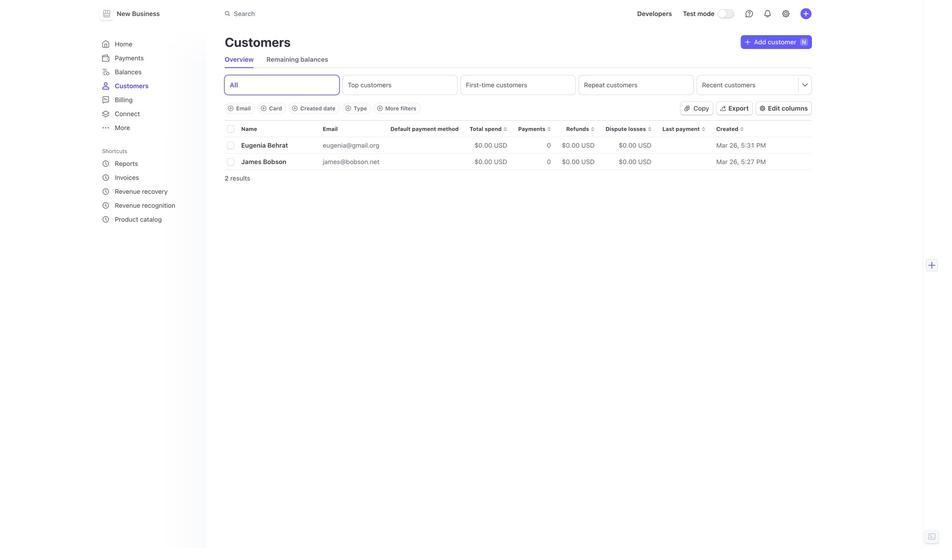 Task type: locate. For each thing, give the bounding box(es) containing it.
svg image
[[684, 106, 690, 111]]

open overflow menu image
[[802, 82, 808, 88]]

Select item checkbox
[[228, 142, 234, 149], [228, 159, 234, 165]]

None search field
[[219, 5, 477, 22]]

settings image
[[782, 10, 790, 17]]

1 vertical spatial select item checkbox
[[228, 159, 234, 165]]

tab list
[[225, 51, 812, 68], [225, 76, 812, 95]]

add more filters image
[[377, 106, 383, 111]]

1 vertical spatial tab list
[[225, 76, 812, 95]]

shortcuts element
[[98, 145, 201, 227], [98, 156, 201, 227]]

add card image
[[261, 106, 266, 111]]

toolbar
[[225, 103, 420, 114]]

core navigation links element
[[98, 37, 201, 135]]

2 select item checkbox from the top
[[228, 159, 234, 165]]

2 tab list from the top
[[225, 76, 812, 95]]

add created date image
[[292, 106, 298, 111]]

0 vertical spatial tab list
[[225, 51, 812, 68]]

0 vertical spatial select item checkbox
[[228, 142, 234, 149]]



Task type: describe. For each thing, give the bounding box(es) containing it.
2 shortcuts element from the top
[[98, 156, 201, 227]]

add email image
[[228, 106, 233, 111]]

help image
[[746, 10, 753, 17]]

Search text field
[[219, 5, 477, 22]]

1 select item checkbox from the top
[[228, 142, 234, 149]]

Test mode checkbox
[[718, 10, 734, 18]]

manage shortcuts image
[[191, 149, 196, 154]]

1 tab list from the top
[[225, 51, 812, 68]]

1 shortcuts element from the top
[[98, 145, 201, 227]]

Select All checkbox
[[228, 126, 234, 132]]

svg image
[[745, 39, 750, 45]]

notifications image
[[764, 10, 771, 17]]

add type image
[[346, 106, 351, 111]]



Task type: vqa. For each thing, say whether or not it's contained in the screenshot.
the the within Simply find your preferred partner and follow instructions on their website. You'll need to have an existing account with the platform.
no



